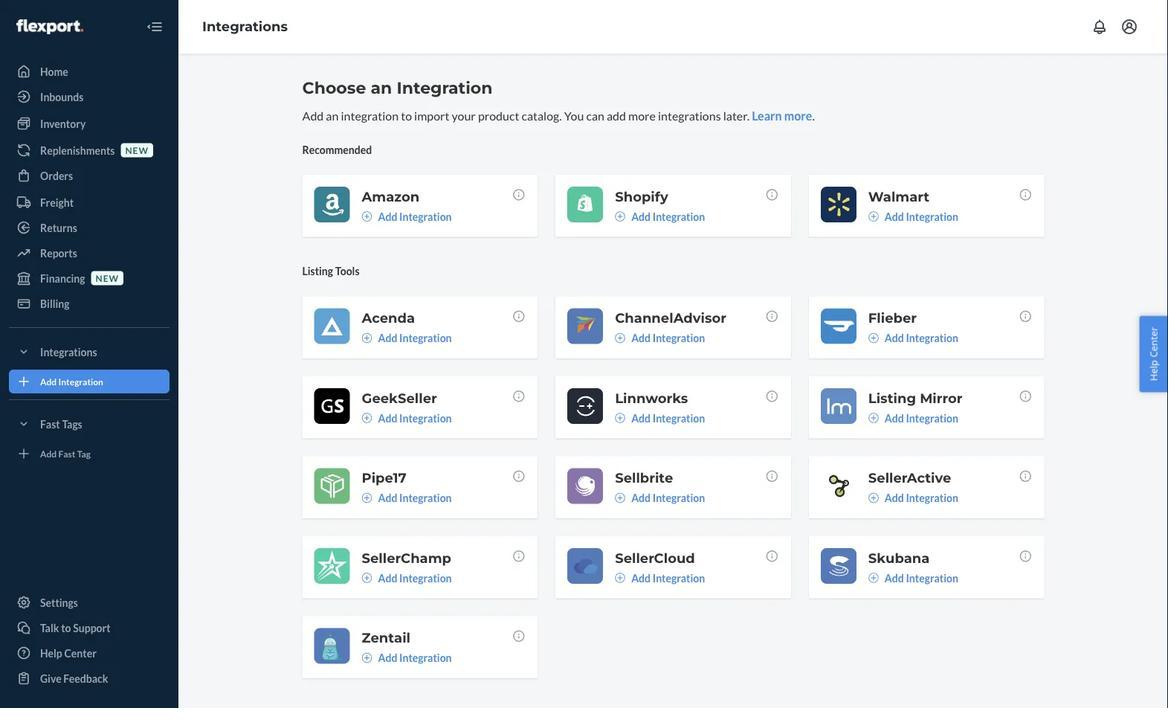 Task type: vqa. For each thing, say whether or not it's contained in the screenshot.
Freight
yes



Task type: describe. For each thing, give the bounding box(es) containing it.
sellerchamp
[[362, 550, 451, 566]]

integration for sellercloud
[[653, 571, 705, 584]]

plus circle image for sellerchamp
[[362, 573, 372, 583]]

0 horizontal spatial help center
[[40, 647, 97, 659]]

plus circle image for sellbrite
[[615, 493, 626, 503]]

add integration for acenda
[[378, 332, 452, 344]]

choose an integration
[[302, 78, 493, 98]]

add integration link for sellbrite
[[615, 490, 705, 505]]

plus circle image for pipe17
[[362, 493, 372, 503]]

add integration link for flieber
[[869, 330, 959, 345]]

add for amazon
[[378, 210, 397, 223]]

integration up import
[[397, 78, 493, 98]]

inventory link
[[9, 112, 170, 135]]

tags
[[62, 418, 82, 430]]

inventory
[[40, 117, 86, 130]]

pipe17
[[362, 470, 407, 486]]

plus circle image for geekseller
[[362, 413, 372, 423]]

support
[[73, 621, 111, 634]]

integration for channeladvisor
[[653, 332, 705, 344]]

add an integration to import your product catalog. you can add more integrations later. learn more .
[[302, 108, 815, 123]]

add integration link for zentail
[[362, 650, 452, 665]]

integration for flieber
[[906, 332, 959, 344]]

integration for amazon
[[399, 210, 452, 223]]

add for selleractive
[[885, 492, 904, 504]]

add for listing mirror
[[885, 412, 904, 424]]

sellercloud
[[615, 550, 695, 566]]

home
[[40, 65, 68, 78]]

add integration for shopify
[[632, 210, 705, 223]]

integration for sellbrite
[[653, 492, 705, 504]]

add integration for selleractive
[[885, 492, 959, 504]]

integration for pipe17
[[399, 492, 452, 504]]

integration for geekseller
[[399, 412, 452, 424]]

integration
[[341, 108, 399, 123]]

talk to support button
[[9, 616, 170, 640]]

zentail
[[362, 629, 411, 646]]

add integration for amazon
[[378, 210, 452, 223]]

close navigation image
[[146, 18, 164, 36]]

add integration link for geekseller
[[362, 410, 452, 425]]

plus circle image for zentail
[[362, 653, 372, 663]]

plus circle image for flieber
[[869, 333, 879, 343]]

channeladvisor
[[615, 310, 727, 326]]

2 more from the left
[[784, 108, 812, 123]]

integration for zentail
[[399, 651, 452, 664]]

integration for shopify
[[653, 210, 705, 223]]

integration for listing mirror
[[906, 412, 959, 424]]

add for skubana
[[885, 571, 904, 584]]

add down choose
[[302, 108, 324, 123]]

plus circle image for listing mirror
[[869, 413, 879, 423]]

add integration for channeladvisor
[[632, 332, 705, 344]]

plus circle image for sellercloud
[[615, 573, 626, 583]]

0 horizontal spatial center
[[64, 647, 97, 659]]

plus circle image for selleractive
[[869, 493, 879, 503]]

add for flieber
[[885, 332, 904, 344]]

integrations
[[658, 108, 721, 123]]

add integration for sellerchamp
[[378, 571, 452, 584]]

1 vertical spatial help
[[40, 647, 62, 659]]

returns
[[40, 221, 77, 234]]

add for pipe17
[[378, 492, 397, 504]]

import
[[414, 108, 450, 123]]

amazon
[[362, 188, 420, 204]]

open notifications image
[[1091, 18, 1109, 36]]

tools
[[335, 265, 360, 277]]

add integration link for shopify
[[615, 209, 705, 224]]

add integration for listing mirror
[[885, 412, 959, 424]]

add fast tag
[[40, 448, 91, 459]]

add for geekseller
[[378, 412, 397, 424]]

freight
[[40, 196, 74, 209]]

orders link
[[9, 164, 170, 187]]

an for add
[[326, 108, 339, 123]]

add for walmart
[[885, 210, 904, 223]]

help inside button
[[1147, 360, 1161, 381]]

add integration link for sellerchamp
[[362, 570, 452, 585]]

plus circle image for acenda
[[362, 333, 372, 343]]

integration for selleractive
[[906, 492, 959, 504]]

listing for listing mirror
[[869, 390, 916, 406]]

later.
[[723, 108, 750, 123]]

returns link
[[9, 216, 170, 239]]

an for choose
[[371, 78, 392, 98]]

add for channeladvisor
[[632, 332, 651, 344]]

settings
[[40, 596, 78, 609]]

sellbrite
[[615, 470, 673, 486]]

geekseller
[[362, 390, 437, 406]]

add integration link for pipe17
[[362, 490, 452, 505]]

your
[[452, 108, 476, 123]]

can
[[586, 108, 605, 123]]

give feedback button
[[9, 666, 170, 690]]

give feedback
[[40, 672, 108, 685]]

add for shopify
[[632, 210, 651, 223]]

integration down the integrations dropdown button
[[58, 376, 103, 387]]

add integration for sellercloud
[[632, 571, 705, 584]]

integration for linnworks
[[653, 412, 705, 424]]

settings link
[[9, 591, 170, 614]]

add down fast tags
[[40, 448, 57, 459]]

add integration link for channeladvisor
[[615, 330, 705, 345]]

add integration down the integrations dropdown button
[[40, 376, 103, 387]]



Task type: locate. For each thing, give the bounding box(es) containing it.
financing
[[40, 272, 85, 284]]

new
[[125, 145, 149, 155], [96, 273, 119, 283]]

0 vertical spatial center
[[1147, 327, 1161, 357]]

add integration link down amazon
[[362, 209, 452, 224]]

add integration for zentail
[[378, 651, 452, 664]]

talk to support
[[40, 621, 111, 634]]

add integration down the shopify on the top right
[[632, 210, 705, 223]]

integration down skubana
[[906, 571, 959, 584]]

add integration
[[378, 210, 452, 223], [632, 210, 705, 223], [885, 210, 959, 223], [378, 332, 452, 344], [632, 332, 705, 344], [885, 332, 959, 344], [40, 376, 103, 387], [378, 412, 452, 424], [632, 412, 705, 424], [885, 412, 959, 424], [378, 492, 452, 504], [632, 492, 705, 504], [885, 492, 959, 504], [378, 571, 452, 584], [632, 571, 705, 584], [885, 571, 959, 584], [378, 651, 452, 664]]

freight link
[[9, 190, 170, 214]]

add integration for linnworks
[[632, 412, 705, 424]]

fast
[[40, 418, 60, 430], [58, 448, 75, 459]]

integration down sellercloud
[[653, 571, 705, 584]]

integration
[[397, 78, 493, 98], [399, 210, 452, 223], [653, 210, 705, 223], [906, 210, 959, 223], [399, 332, 452, 344], [653, 332, 705, 344], [906, 332, 959, 344], [58, 376, 103, 387], [399, 412, 452, 424], [653, 412, 705, 424], [906, 412, 959, 424], [399, 492, 452, 504], [653, 492, 705, 504], [906, 492, 959, 504], [399, 571, 452, 584], [653, 571, 705, 584], [906, 571, 959, 584], [399, 651, 452, 664]]

add integration down zentail
[[378, 651, 452, 664]]

acenda
[[362, 310, 415, 326]]

add integration link down pipe17 on the left bottom
[[362, 490, 452, 505]]

integrations button
[[9, 340, 170, 364]]

add integration down geekseller
[[378, 412, 452, 424]]

add integration down sellbrite
[[632, 492, 705, 504]]

open account menu image
[[1121, 18, 1139, 36]]

0 vertical spatial integrations
[[202, 18, 288, 35]]

add integration down acenda
[[378, 332, 452, 344]]

listing left mirror on the right bottom of the page
[[869, 390, 916, 406]]

add down sellerchamp
[[378, 571, 397, 584]]

center
[[1147, 327, 1161, 357], [64, 647, 97, 659]]

plus circle image down flieber
[[869, 333, 879, 343]]

replenishments
[[40, 144, 115, 157]]

add down acenda
[[378, 332, 397, 344]]

1 vertical spatial an
[[326, 108, 339, 123]]

add for zentail
[[378, 651, 397, 664]]

integration down acenda
[[399, 332, 452, 344]]

tag
[[77, 448, 91, 459]]

integrations link
[[202, 18, 288, 35]]

product
[[478, 108, 519, 123]]

plus circle image for skubana
[[869, 573, 879, 583]]

add integration for flieber
[[885, 332, 959, 344]]

add integration link down sellercloud
[[615, 570, 705, 585]]

add integration link
[[362, 209, 452, 224], [615, 209, 705, 224], [869, 209, 959, 224], [362, 330, 452, 345], [615, 330, 705, 345], [869, 330, 959, 345], [9, 370, 170, 393], [362, 410, 452, 425], [615, 410, 705, 425], [869, 410, 959, 425], [362, 490, 452, 505], [615, 490, 705, 505], [869, 490, 959, 505], [362, 570, 452, 585], [615, 570, 705, 585], [869, 570, 959, 585], [362, 650, 452, 665]]

add integration link for amazon
[[362, 209, 452, 224]]

add down the shopify on the top right
[[632, 210, 651, 223]]

feedback
[[63, 672, 108, 685]]

center inside button
[[1147, 327, 1161, 357]]

add integration link down skubana
[[869, 570, 959, 585]]

add integration for skubana
[[885, 571, 959, 584]]

add integration down sellercloud
[[632, 571, 705, 584]]

new for replenishments
[[125, 145, 149, 155]]

add down walmart
[[885, 210, 904, 223]]

integration down amazon
[[399, 210, 452, 223]]

help center
[[1147, 327, 1161, 381], [40, 647, 97, 659]]

listing tools
[[302, 265, 360, 277]]

0 horizontal spatial listing
[[302, 265, 333, 277]]

add integration for sellbrite
[[632, 492, 705, 504]]

fast tags button
[[9, 412, 170, 436]]

add integration link down zentail
[[362, 650, 452, 665]]

plus circle image for shopify
[[615, 211, 626, 222]]

integration for walmart
[[906, 210, 959, 223]]

plus circle image down skubana
[[869, 573, 879, 583]]

add integration link down channeladvisor
[[615, 330, 705, 345]]

billing
[[40, 297, 70, 310]]

give
[[40, 672, 61, 685]]

plus circle image
[[362, 211, 372, 222], [615, 333, 626, 343], [362, 413, 372, 423], [615, 413, 626, 423], [869, 493, 879, 503], [869, 573, 879, 583], [362, 653, 372, 663]]

to
[[401, 108, 412, 123], [61, 621, 71, 634]]

.
[[812, 108, 815, 123]]

home link
[[9, 60, 170, 83]]

inbounds link
[[9, 85, 170, 109]]

0 vertical spatial an
[[371, 78, 392, 98]]

flexport logo image
[[16, 19, 83, 34]]

recommended
[[302, 143, 372, 156]]

learn
[[752, 108, 782, 123]]

add fast tag link
[[9, 442, 170, 466]]

you
[[564, 108, 584, 123]]

1 horizontal spatial new
[[125, 145, 149, 155]]

add down sellbrite
[[632, 492, 651, 504]]

add for linnworks
[[632, 412, 651, 424]]

integration down pipe17 on the left bottom
[[399, 492, 452, 504]]

integrations inside dropdown button
[[40, 345, 97, 358]]

plus circle image down sellercloud
[[615, 573, 626, 583]]

add
[[302, 108, 324, 123], [378, 210, 397, 223], [632, 210, 651, 223], [885, 210, 904, 223], [378, 332, 397, 344], [632, 332, 651, 344], [885, 332, 904, 344], [40, 376, 57, 387], [378, 412, 397, 424], [632, 412, 651, 424], [885, 412, 904, 424], [40, 448, 57, 459], [378, 492, 397, 504], [632, 492, 651, 504], [885, 492, 904, 504], [378, 571, 397, 584], [632, 571, 651, 584], [885, 571, 904, 584], [378, 651, 397, 664]]

an down choose
[[326, 108, 339, 123]]

listing mirror
[[869, 390, 963, 406]]

add integration for walmart
[[885, 210, 959, 223]]

new down the reports link
[[96, 273, 119, 283]]

1 horizontal spatial help center
[[1147, 327, 1161, 381]]

1 horizontal spatial more
[[784, 108, 812, 123]]

add integration link for selleractive
[[869, 490, 959, 505]]

add integration link down "listing mirror"
[[869, 410, 959, 425]]

1 horizontal spatial help
[[1147, 360, 1161, 381]]

add down zentail
[[378, 651, 397, 664]]

0 horizontal spatial to
[[61, 621, 71, 634]]

1 horizontal spatial center
[[1147, 327, 1161, 357]]

add integration down flieber
[[885, 332, 959, 344]]

add down skubana
[[885, 571, 904, 584]]

help center button
[[1140, 316, 1168, 392]]

help center inside button
[[1147, 327, 1161, 381]]

an up integration
[[371, 78, 392, 98]]

0 horizontal spatial help
[[40, 647, 62, 659]]

0 vertical spatial new
[[125, 145, 149, 155]]

1 horizontal spatial integrations
[[202, 18, 288, 35]]

new for financing
[[96, 273, 119, 283]]

more
[[629, 108, 656, 123], [784, 108, 812, 123]]

add down linnworks
[[632, 412, 651, 424]]

0 vertical spatial help
[[1147, 360, 1161, 381]]

listing
[[302, 265, 333, 277], [869, 390, 916, 406]]

add integration down selleractive
[[885, 492, 959, 504]]

1 vertical spatial fast
[[58, 448, 75, 459]]

plus circle image down walmart
[[869, 211, 879, 222]]

add integration link down acenda
[[362, 330, 452, 345]]

integration down sellerchamp
[[399, 571, 452, 584]]

add integration link down selleractive
[[869, 490, 959, 505]]

plus circle image for channeladvisor
[[615, 333, 626, 343]]

help center link
[[9, 641, 170, 665]]

talk
[[40, 621, 59, 634]]

0 vertical spatial fast
[[40, 418, 60, 430]]

plus circle image down channeladvisor
[[615, 333, 626, 343]]

integration down geekseller
[[399, 412, 452, 424]]

add integration down amazon
[[378, 210, 452, 223]]

to left import
[[401, 108, 412, 123]]

integration down the shopify on the top right
[[653, 210, 705, 223]]

1 horizontal spatial an
[[371, 78, 392, 98]]

inbounds
[[40, 90, 84, 103]]

0 horizontal spatial integrations
[[40, 345, 97, 358]]

add down amazon
[[378, 210, 397, 223]]

add down sellercloud
[[632, 571, 651, 584]]

fast left "tags" on the bottom left of the page
[[40, 418, 60, 430]]

1 horizontal spatial to
[[401, 108, 412, 123]]

add for sellercloud
[[632, 571, 651, 584]]

plus circle image down pipe17 on the left bottom
[[362, 493, 372, 503]]

add integration link for listing mirror
[[869, 410, 959, 425]]

linnworks
[[615, 390, 688, 406]]

plus circle image down "listing mirror"
[[869, 413, 879, 423]]

add integration down channeladvisor
[[632, 332, 705, 344]]

add integration for geekseller
[[378, 412, 452, 424]]

add
[[607, 108, 626, 123]]

flieber
[[869, 310, 917, 326]]

add integration down walmart
[[885, 210, 959, 223]]

integration for acenda
[[399, 332, 452, 344]]

add integration link down linnworks
[[615, 410, 705, 425]]

1 vertical spatial listing
[[869, 390, 916, 406]]

mirror
[[920, 390, 963, 406]]

add integration link down flieber
[[869, 330, 959, 345]]

catalog.
[[522, 108, 562, 123]]

add down selleractive
[[885, 492, 904, 504]]

integration down zentail
[[399, 651, 452, 664]]

plus circle image for walmart
[[869, 211, 879, 222]]

reports link
[[9, 241, 170, 265]]

plus circle image
[[615, 211, 626, 222], [869, 211, 879, 222], [362, 333, 372, 343], [869, 333, 879, 343], [869, 413, 879, 423], [362, 493, 372, 503], [615, 493, 626, 503], [362, 573, 372, 583], [615, 573, 626, 583]]

0 horizontal spatial an
[[326, 108, 339, 123]]

plus circle image down sellerchamp
[[362, 573, 372, 583]]

integration down walmart
[[906, 210, 959, 223]]

add integration down skubana
[[885, 571, 959, 584]]

integration down mirror on the right bottom of the page
[[906, 412, 959, 424]]

help
[[1147, 360, 1161, 381], [40, 647, 62, 659]]

plus circle image down amazon
[[362, 211, 372, 222]]

more right the add on the right
[[629, 108, 656, 123]]

plus circle image for linnworks
[[615, 413, 626, 423]]

reports
[[40, 247, 77, 259]]

more right 'learn'
[[784, 108, 812, 123]]

integration down selleractive
[[906, 492, 959, 504]]

0 horizontal spatial new
[[96, 273, 119, 283]]

add down channeladvisor
[[632, 332, 651, 344]]

add integration link down the integrations dropdown button
[[9, 370, 170, 393]]

add integration link down the shopify on the top right
[[615, 209, 705, 224]]

1 vertical spatial to
[[61, 621, 71, 634]]

add integration link down sellbrite
[[615, 490, 705, 505]]

integrations
[[202, 18, 288, 35], [40, 345, 97, 358]]

fast tags
[[40, 418, 82, 430]]

add integration link for walmart
[[869, 209, 959, 224]]

to inside "button"
[[61, 621, 71, 634]]

add integration link for linnworks
[[615, 410, 705, 425]]

add for sellbrite
[[632, 492, 651, 504]]

0 vertical spatial help center
[[1147, 327, 1161, 381]]

choose
[[302, 78, 366, 98]]

plus circle image down the shopify on the top right
[[615, 211, 626, 222]]

plus circle image down linnworks
[[615, 413, 626, 423]]

to right talk
[[61, 621, 71, 634]]

listing left tools
[[302, 265, 333, 277]]

fast inside dropdown button
[[40, 418, 60, 430]]

billing link
[[9, 292, 170, 315]]

add down pipe17 on the left bottom
[[378, 492, 397, 504]]

integration for sellerchamp
[[399, 571, 452, 584]]

1 vertical spatial center
[[64, 647, 97, 659]]

add for sellerchamp
[[378, 571, 397, 584]]

add integration down linnworks
[[632, 412, 705, 424]]

integration down channeladvisor
[[653, 332, 705, 344]]

fast left tag at the left bottom of the page
[[58, 448, 75, 459]]

add integration for pipe17
[[378, 492, 452, 504]]

listing for listing tools
[[302, 265, 333, 277]]

new up orders link
[[125, 145, 149, 155]]

add integration link for sellercloud
[[615, 570, 705, 585]]

1 vertical spatial integrations
[[40, 345, 97, 358]]

an
[[371, 78, 392, 98], [326, 108, 339, 123]]

0 horizontal spatial more
[[629, 108, 656, 123]]

orders
[[40, 169, 73, 182]]

plus circle image down zentail
[[362, 653, 372, 663]]

add down "listing mirror"
[[885, 412, 904, 424]]

add for acenda
[[378, 332, 397, 344]]

1 more from the left
[[629, 108, 656, 123]]

1 horizontal spatial listing
[[869, 390, 916, 406]]

add up fast tags
[[40, 376, 57, 387]]

add integration down pipe17 on the left bottom
[[378, 492, 452, 504]]

add integration link for skubana
[[869, 570, 959, 585]]

plus circle image down sellbrite
[[615, 493, 626, 503]]

integration for skubana
[[906, 571, 959, 584]]

add down geekseller
[[378, 412, 397, 424]]

integration down sellbrite
[[653, 492, 705, 504]]

0 vertical spatial to
[[401, 108, 412, 123]]

add down flieber
[[885, 332, 904, 344]]

add integration link down walmart
[[869, 209, 959, 224]]

integration down flieber
[[906, 332, 959, 344]]

skubana
[[869, 550, 930, 566]]

0 vertical spatial listing
[[302, 265, 333, 277]]

plus circle image down selleractive
[[869, 493, 879, 503]]

add integration down "listing mirror"
[[885, 412, 959, 424]]

add integration link for acenda
[[362, 330, 452, 345]]

plus circle image down geekseller
[[362, 413, 372, 423]]

1 vertical spatial new
[[96, 273, 119, 283]]

selleractive
[[869, 470, 952, 486]]

walmart
[[869, 188, 930, 204]]

add integration down sellerchamp
[[378, 571, 452, 584]]

integration down linnworks
[[653, 412, 705, 424]]

plus circle image down acenda
[[362, 333, 372, 343]]

learn more button
[[752, 107, 812, 124]]

plus circle image for amazon
[[362, 211, 372, 222]]

1 vertical spatial help center
[[40, 647, 97, 659]]

shopify
[[615, 188, 668, 204]]

add integration link down sellerchamp
[[362, 570, 452, 585]]

add integration link down geekseller
[[362, 410, 452, 425]]



